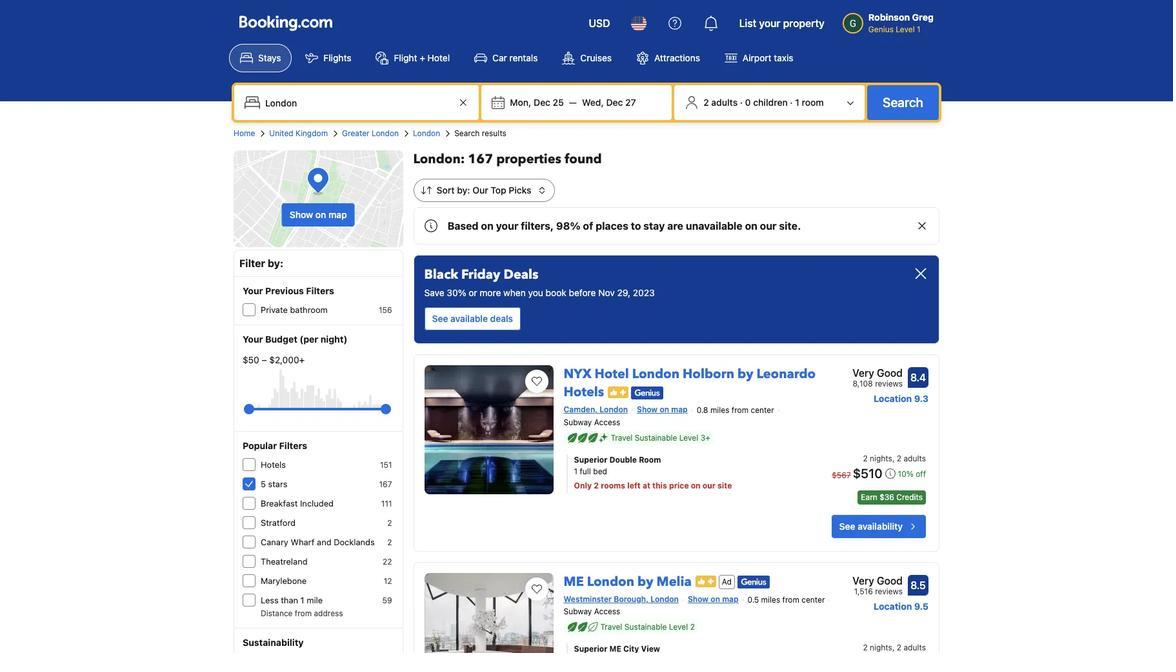 Task type: vqa. For each thing, say whether or not it's contained in the screenshot.
29,
yes



Task type: locate. For each thing, give the bounding box(es) containing it.
1 vertical spatial show
[[637, 405, 658, 415]]

from down mile
[[295, 609, 312, 619]]

1 horizontal spatial by:
[[457, 185, 470, 196]]

center inside 0.8 miles from center subway access
[[751, 405, 775, 415]]

dec left 25 at the left of page
[[534, 97, 551, 108]]

0 vertical spatial our
[[760, 220, 777, 232]]

miles right 0.5
[[762, 595, 781, 605]]

subway down westminster
[[564, 607, 592, 617]]

very inside very good 8,108 reviews
[[853, 367, 875, 379]]

2 vertical spatial from
[[295, 609, 312, 619]]

very for nyx hotel london holborn by leonardo hotels
[[853, 367, 875, 379]]

8.4
[[911, 372, 927, 384]]

home
[[234, 128, 255, 138]]

access down westminster borough, london
[[595, 607, 621, 617]]

0 horizontal spatial by:
[[268, 258, 284, 269]]

0 vertical spatial 167
[[468, 150, 493, 168]]

0 vertical spatial see
[[432, 313, 448, 324]]

1 horizontal spatial 167
[[468, 150, 493, 168]]

167 down 151
[[379, 480, 392, 489]]

2 vertical spatial show on map
[[688, 594, 739, 604]]

this property is part of our preferred plus program. it's committed to providing outstanding service and excellent value. it'll pay us a higher commission if you make a booking. image left ad
[[696, 576, 717, 588]]

very good element up location 9.5
[[853, 573, 903, 589]]

1 vertical spatial search
[[455, 128, 480, 138]]

your right list
[[760, 17, 781, 29]]

usd
[[589, 17, 611, 29]]

nights
[[870, 454, 893, 463], [870, 643, 893, 653]]

27
[[626, 97, 636, 108]]

from inside 0.8 miles from center subway access
[[732, 405, 749, 415]]

center
[[751, 405, 775, 415], [802, 595, 826, 605]]

1 access from the top
[[595, 418, 621, 427]]

2 right only
[[594, 481, 599, 491]]

our left site.
[[760, 220, 777, 232]]

search button
[[868, 85, 939, 120]]

good up location 9.5
[[877, 575, 903, 587]]

hotel right + on the top of the page
[[428, 52, 450, 63]]

access for hotel
[[595, 418, 621, 427]]

0 horizontal spatial map
[[329, 209, 347, 220]]

center left 1,516
[[802, 595, 826, 605]]

0 horizontal spatial by
[[638, 573, 654, 591]]

1 horizontal spatial from
[[732, 405, 749, 415]]

1 vertical spatial show on map
[[637, 405, 688, 415]]

0 vertical spatial nights
[[870, 454, 893, 463]]

2 access from the top
[[595, 607, 621, 617]]

very
[[853, 367, 875, 379], [853, 575, 875, 587]]

london inside nyx hotel london holborn by leonardo hotels
[[633, 365, 680, 383]]

1 vertical spatial subway
[[564, 607, 592, 617]]

0 vertical spatial center
[[751, 405, 775, 415]]

this property is part of our preferred plus program. it's committed to providing outstanding service and excellent value. it'll pay us a higher commission if you make a booking. image up camden, london
[[608, 387, 629, 398]]

1 vertical spatial center
[[802, 595, 826, 605]]

2 horizontal spatial map
[[723, 594, 739, 604]]

by:
[[457, 185, 470, 196], [268, 258, 284, 269]]

reviews inside very good 1,516 reviews
[[876, 587, 903, 596]]

black friday deals save 30% or more when you book before nov 29, 2023
[[425, 266, 655, 298]]

2 up 22
[[388, 538, 392, 548]]

0 vertical spatial hotels
[[564, 384, 605, 401]]

0 vertical spatial hotel
[[428, 52, 450, 63]]

0 vertical spatial show
[[290, 209, 313, 220]]

map for me london by melia
[[723, 594, 739, 604]]

dec
[[534, 97, 551, 108], [607, 97, 623, 108]]

0 horizontal spatial your
[[496, 220, 519, 232]]

full
[[580, 467, 591, 476]]

1 vertical spatial hotels
[[261, 460, 286, 470]]

1 reviews from the top
[[876, 379, 903, 389]]

0 vertical spatial travel
[[611, 433, 633, 443]]

access
[[595, 418, 621, 427], [595, 607, 621, 617]]

1 horizontal spatial hotel
[[595, 365, 629, 383]]

london right camden,
[[600, 405, 628, 415]]

filters up bathroom
[[306, 285, 334, 296]]

subway inside 0.8 miles from center subway access
[[564, 418, 592, 427]]

dec left 27
[[607, 97, 623, 108]]

1 vertical spatial hotel
[[595, 365, 629, 383]]

flights
[[324, 52, 352, 63]]

0 vertical spatial by
[[738, 365, 754, 383]]

0 horizontal spatial see
[[432, 313, 448, 324]]

canary
[[261, 537, 289, 548]]

level left 3+
[[680, 433, 699, 443]]

greater london link
[[342, 128, 399, 139]]

2 vertical spatial show
[[688, 594, 709, 604]]

good inside very good 1,516 reviews
[[877, 575, 903, 587]]

your up "$50"
[[243, 334, 263, 345]]

show
[[290, 209, 313, 220], [637, 405, 658, 415], [688, 594, 709, 604]]

see for see available deals
[[432, 313, 448, 324]]

0 vertical spatial very good element
[[853, 365, 903, 381]]

airport taxis
[[743, 52, 794, 63]]

1 left full
[[574, 467, 578, 476]]

1 down greg
[[918, 25, 921, 34]]

· right children
[[791, 97, 793, 108]]

airport taxis link
[[714, 44, 805, 72]]

of
[[583, 220, 594, 232]]

very good element up location 9.3
[[853, 365, 903, 381]]

previous
[[265, 285, 304, 296]]

london up 0.8 miles from center subway access
[[633, 365, 680, 383]]

2 vertical spatial map
[[723, 594, 739, 604]]

0 vertical spatial your
[[243, 285, 263, 296]]

0 vertical spatial adults
[[712, 97, 738, 108]]

0 horizontal spatial hotels
[[261, 460, 286, 470]]

1 horizontal spatial see
[[840, 521, 856, 532]]

1 horizontal spatial this property is part of our preferred plus program. it's committed to providing outstanding service and excellent value. it'll pay us a higher commission if you make a booking. image
[[696, 576, 717, 588]]

before
[[569, 287, 596, 298]]

1 vertical spatial 167
[[379, 480, 392, 489]]

access down camden, london
[[595, 418, 621, 427]]

show on map button
[[282, 203, 355, 227]]

holborn
[[683, 365, 735, 383]]

search for search
[[883, 95, 924, 110]]

2 horizontal spatial from
[[783, 595, 800, 605]]

1 2 nights , 2 adults from the top
[[864, 454, 927, 463]]

location down very good 1,516 reviews at the bottom right
[[874, 601, 913, 612]]

9.3
[[915, 393, 929, 404]]

2 location from the top
[[874, 601, 913, 612]]

very up location 9.5
[[853, 575, 875, 587]]

subway inside 0.5 miles from center subway access
[[564, 607, 592, 617]]

0 vertical spatial this property is part of our preferred plus program. it's committed to providing outstanding service and excellent value. it'll pay us a higher commission if you make a booking. image
[[608, 387, 629, 398]]

level down 0.5 miles from center subway access
[[669, 623, 688, 632]]

reviews up location 9.5
[[876, 587, 903, 596]]

1 vertical spatial sustainable
[[625, 623, 667, 632]]

2 very good element from the top
[[853, 573, 903, 589]]

our left site
[[703, 481, 716, 491]]

nyx
[[564, 365, 592, 383]]

nights down location 9.5
[[870, 643, 893, 653]]

location 9.3
[[874, 393, 929, 404]]

1 · from the left
[[740, 97, 743, 108]]

by up borough,
[[638, 573, 654, 591]]

wed,
[[582, 97, 604, 108]]

your for your budget (per night)
[[243, 334, 263, 345]]

very good element
[[853, 365, 903, 381], [853, 573, 903, 589]]

subway for nyx hotel london holborn by leonardo hotels
[[564, 418, 592, 427]]

reviews inside very good 8,108 reviews
[[876, 379, 903, 389]]

access for london
[[595, 607, 621, 617]]

genius discounts available at this property. image
[[632, 387, 664, 399], [632, 387, 664, 399], [738, 576, 770, 589], [738, 576, 770, 589]]

miles inside 0.5 miles from center subway access
[[762, 595, 781, 605]]

by
[[738, 365, 754, 383], [638, 573, 654, 591]]

sustainable up room
[[635, 433, 678, 443]]

1 horizontal spatial miles
[[762, 595, 781, 605]]

this property is part of our preferred plus program. it's committed to providing outstanding service and excellent value. it'll pay us a higher commission if you make a booking. image
[[608, 387, 629, 398], [696, 576, 717, 588]]

from right 0.5
[[783, 595, 800, 605]]

2 left 0
[[704, 97, 709, 108]]

level inside robinson greg genius level 1
[[896, 25, 915, 34]]

center down leonardo
[[751, 405, 775, 415]]

left
[[628, 481, 641, 491]]

private bathroom
[[261, 305, 328, 315]]

westminster borough, london
[[564, 594, 679, 604]]

0 horizontal spatial this property is part of our preferred plus program. it's committed to providing outstanding service and excellent value. it'll pay us a higher commission if you make a booking. image
[[608, 387, 629, 398]]

0 horizontal spatial ·
[[740, 97, 743, 108]]

good inside very good 8,108 reviews
[[877, 367, 903, 379]]

level down robinson
[[896, 25, 915, 34]]

0 vertical spatial 2 nights , 2 adults
[[864, 454, 927, 463]]

1 vertical spatial this property is part of our preferred plus program. it's committed to providing outstanding service and excellent value. it'll pay us a higher commission if you make a booking. image
[[696, 576, 717, 588]]

,
[[893, 454, 895, 463], [893, 643, 895, 653]]

group
[[249, 399, 386, 420]]

1 horizontal spatial center
[[802, 595, 826, 605]]

1 vertical spatial adults
[[904, 454, 927, 463]]

0 vertical spatial search
[[883, 95, 924, 110]]

0 vertical spatial filters
[[306, 285, 334, 296]]

151
[[380, 460, 392, 470]]

2 down 0.5 miles from center subway access
[[691, 623, 695, 632]]

1 vertical spatial ,
[[893, 643, 895, 653]]

reviews for nyx hotel london holborn by leonardo hotels
[[876, 379, 903, 389]]

2 reviews from the top
[[876, 587, 903, 596]]

by: for filter
[[268, 258, 284, 269]]

0 horizontal spatial our
[[703, 481, 716, 491]]

0 vertical spatial level
[[896, 25, 915, 34]]

1 horizontal spatial search
[[883, 95, 924, 110]]

1 vertical spatial your
[[243, 334, 263, 345]]

1 vertical spatial level
[[680, 433, 699, 443]]

car rentals
[[493, 52, 538, 63]]

0 vertical spatial miles
[[711, 405, 730, 415]]

location for me london by melia
[[874, 601, 913, 612]]

to
[[631, 220, 641, 232]]

your down filter
[[243, 285, 263, 296]]

this property is part of our preferred plus program. it's committed to providing outstanding service and excellent value. it'll pay us a higher commission if you make a booking. image left ad
[[696, 576, 717, 588]]

1 good from the top
[[877, 367, 903, 379]]

25
[[553, 97, 564, 108]]

1 vertical spatial good
[[877, 575, 903, 587]]

1 vertical spatial from
[[783, 595, 800, 605]]

this property is part of our preferred plus program. it's committed to providing outstanding service and excellent value. it'll pay us a higher commission if you make a booking. image
[[608, 387, 629, 398], [696, 576, 717, 588]]

travel down westminster borough, london
[[601, 623, 623, 632]]

site
[[718, 481, 732, 491]]

8.5
[[911, 580, 926, 591]]

1 subway from the top
[[564, 418, 592, 427]]

adults
[[712, 97, 738, 108], [904, 454, 927, 463], [904, 643, 927, 653]]

attractions link
[[626, 44, 712, 72]]

2 vertical spatial adults
[[904, 643, 927, 653]]

sustainable down borough,
[[625, 623, 667, 632]]

travel for hotel
[[611, 433, 633, 443]]

adults down the 9.5
[[904, 643, 927, 653]]

1 very good element from the top
[[853, 365, 903, 381]]

distance
[[261, 609, 293, 619]]

found
[[565, 150, 602, 168]]

0 vertical spatial sustainable
[[635, 433, 678, 443]]

show on map for nyx hotel london holborn by leonardo hotels
[[637, 405, 688, 415]]

see left 'availability'
[[840, 521, 856, 532]]

superior double room 1 full bed only 2 rooms left at this price on our site
[[574, 455, 732, 491]]

your for your previous filters
[[243, 285, 263, 296]]

from right the 0.8
[[732, 405, 749, 415]]

2 good from the top
[[877, 575, 903, 587]]

filter
[[240, 258, 265, 269]]

very up location 9.3
[[853, 367, 875, 379]]

are
[[668, 220, 684, 232]]

0 vertical spatial reviews
[[876, 379, 903, 389]]

1 your from the top
[[243, 285, 263, 296]]

hotels up camden,
[[564, 384, 605, 401]]

· left 0
[[740, 97, 743, 108]]

very good element for me london by melia
[[853, 573, 903, 589]]

subway down camden,
[[564, 418, 592, 427]]

0 vertical spatial subway
[[564, 418, 592, 427]]

1 horizontal spatial hotels
[[564, 384, 605, 401]]

center for holborn
[[751, 405, 775, 415]]

subway for me london by melia
[[564, 607, 592, 617]]

1 inside the superior double room 1 full bed only 2 rooms left at this price on our site
[[574, 467, 578, 476]]

see inside button
[[432, 313, 448, 324]]

list
[[740, 17, 757, 29]]

car
[[493, 52, 507, 63]]

very inside very good 1,516 reviews
[[853, 575, 875, 587]]

, up earn $36 credits
[[893, 454, 895, 463]]

1 horizontal spatial map
[[672, 405, 688, 415]]

flight + hotel
[[394, 52, 450, 63]]

miles inside 0.8 miles from center subway access
[[711, 405, 730, 415]]

2 nights from the top
[[870, 643, 893, 653]]

our inside the superior double room 1 full bed only 2 rooms left at this price on our site
[[703, 481, 716, 491]]

1 very from the top
[[853, 367, 875, 379]]

adults up 10% off
[[904, 454, 927, 463]]

see down save
[[432, 313, 448, 324]]

1 horizontal spatial our
[[760, 220, 777, 232]]

nights up $510
[[870, 454, 893, 463]]

adults left 0
[[712, 97, 738, 108]]

0 vertical spatial very
[[853, 367, 875, 379]]

room
[[802, 97, 824, 108]]

good for me london by melia
[[877, 575, 903, 587]]

1 horizontal spatial show
[[637, 405, 658, 415]]

your account menu robinson greg genius level 1 element
[[843, 6, 939, 36]]

2 2 nights , 2 adults from the top
[[864, 643, 927, 653]]

1 left room
[[796, 97, 800, 108]]

0 horizontal spatial search
[[455, 128, 480, 138]]

$510
[[853, 466, 883, 481]]

center inside 0.5 miles from center subway access
[[802, 595, 826, 605]]

search inside button
[[883, 95, 924, 110]]

1 vertical spatial reviews
[[876, 587, 903, 596]]

·
[[740, 97, 743, 108], [791, 97, 793, 108]]

filters
[[306, 285, 334, 296], [279, 440, 307, 451]]

reviews up location 9.3
[[876, 379, 903, 389]]

travel
[[611, 433, 633, 443], [601, 623, 623, 632]]

2 subway from the top
[[564, 607, 592, 617]]

genius
[[869, 25, 894, 34]]

this property is part of our preferred plus program. it's committed to providing outstanding service and excellent value. it'll pay us a higher commission if you make a booking. image up camden, london
[[608, 387, 629, 398]]

location 9.5
[[874, 601, 929, 612]]

2 horizontal spatial show
[[688, 594, 709, 604]]

hotel right nyx
[[595, 365, 629, 383]]

1 vertical spatial very
[[853, 575, 875, 587]]

2 very from the top
[[853, 575, 875, 587]]

2 your from the top
[[243, 334, 263, 345]]

1 vertical spatial map
[[672, 405, 688, 415]]

show on map for me london by melia
[[688, 594, 739, 604]]

filters right popular
[[279, 440, 307, 451]]

mon, dec 25 button
[[505, 91, 569, 114]]

1 horizontal spatial your
[[760, 17, 781, 29]]

available
[[451, 313, 488, 324]]

0 vertical spatial ,
[[893, 454, 895, 463]]

based on your filters, 98% of places to stay are unavailable on our site.
[[448, 220, 802, 232]]

0 vertical spatial from
[[732, 405, 749, 415]]

good for nyx hotel london holborn by leonardo hotels
[[877, 367, 903, 379]]

nyx hotel london holborn by leonardo hotels image
[[425, 365, 554, 495]]

access inside 0.8 miles from center subway access
[[595, 418, 621, 427]]

when
[[504, 287, 526, 298]]

by: for sort
[[457, 185, 470, 196]]

location down very good 8,108 reviews
[[874, 393, 913, 404]]

167 down search results
[[468, 150, 493, 168]]

travel up double
[[611, 433, 633, 443]]

0 horizontal spatial center
[[751, 405, 775, 415]]

map for nyx hotel london holborn by leonardo hotels
[[672, 405, 688, 415]]

0 horizontal spatial this property is part of our preferred plus program. it's committed to providing outstanding service and excellent value. it'll pay us a higher commission if you make a booking. image
[[608, 387, 629, 398]]

2 adults · 0 children · 1 room
[[704, 97, 824, 108]]

0 vertical spatial this property is part of our preferred plus program. it's committed to providing outstanding service and excellent value. it'll pay us a higher commission if you make a booking. image
[[608, 387, 629, 398]]

subway
[[564, 418, 592, 427], [564, 607, 592, 617]]

2 down location 9.5
[[897, 643, 902, 653]]

from for holborn
[[732, 405, 749, 415]]

0 horizontal spatial dec
[[534, 97, 551, 108]]

1 vertical spatial travel
[[601, 623, 623, 632]]

by: right filter
[[268, 258, 284, 269]]

ad
[[722, 577, 732, 587]]

london up westminster borough, london
[[587, 573, 635, 591]]

superior
[[574, 455, 608, 465]]

by: left our
[[457, 185, 470, 196]]

sustainability
[[243, 637, 304, 648]]

1 vertical spatial miles
[[762, 595, 781, 605]]

london link
[[413, 128, 440, 139]]

2 nights , 2 adults down location 9.5
[[864, 643, 927, 653]]

2 vertical spatial level
[[669, 623, 688, 632]]

camden,
[[564, 405, 598, 415]]

0 vertical spatial your
[[760, 17, 781, 29]]

0.8
[[697, 405, 709, 415]]

off
[[916, 469, 927, 479]]

london right greater
[[372, 128, 399, 138]]

your left filters,
[[496, 220, 519, 232]]

1 vertical spatial access
[[595, 607, 621, 617]]

from inside 0.5 miles from center subway access
[[783, 595, 800, 605]]

0 vertical spatial access
[[595, 418, 621, 427]]

, down location 9.5
[[893, 643, 895, 653]]

hotel inside nyx hotel london holborn by leonardo hotels
[[595, 365, 629, 383]]

1 vertical spatial very good element
[[853, 573, 903, 589]]

good up location 9.3
[[877, 367, 903, 379]]

0 vertical spatial map
[[329, 209, 347, 220]]

0 vertical spatial location
[[874, 393, 913, 404]]

–
[[262, 354, 267, 365]]

filter by:
[[240, 258, 284, 269]]

miles right the 0.8
[[711, 405, 730, 415]]

access inside 0.5 miles from center subway access
[[595, 607, 621, 617]]

airport
[[743, 52, 772, 63]]

breakfast included
[[261, 498, 334, 509]]

1 vertical spatial nights
[[870, 643, 893, 653]]

2 nights , 2 adults up 10%
[[864, 454, 927, 463]]

1 location from the top
[[874, 393, 913, 404]]

nov
[[599, 287, 615, 298]]

1 vertical spatial by:
[[268, 258, 284, 269]]

1 vertical spatial this property is part of our preferred plus program. it's committed to providing outstanding service and excellent value. it'll pay us a higher commission if you make a booking. image
[[696, 576, 717, 588]]

by right holborn
[[738, 365, 754, 383]]

1 horizontal spatial dec
[[607, 97, 623, 108]]

1 vertical spatial location
[[874, 601, 913, 612]]

hotels down "popular filters"
[[261, 460, 286, 470]]

greater
[[342, 128, 370, 138]]

based
[[448, 220, 479, 232]]

0 vertical spatial good
[[877, 367, 903, 379]]

filters,
[[521, 220, 554, 232]]



Task type: describe. For each thing, give the bounding box(es) containing it.
1 horizontal spatial this property is part of our preferred plus program. it's committed to providing outstanding service and excellent value. it'll pay us a higher commission if you make a booking. image
[[696, 576, 717, 588]]

address
[[314, 609, 343, 619]]

you
[[529, 287, 544, 298]]

at
[[643, 481, 651, 491]]

camden, london
[[564, 405, 628, 415]]

miles for melia
[[762, 595, 781, 605]]

site.
[[780, 220, 802, 232]]

map inside show on map button
[[329, 209, 347, 220]]

see for see availability
[[840, 521, 856, 532]]

cruises
[[581, 52, 612, 63]]

9.5
[[915, 601, 929, 612]]

center for melia
[[802, 595, 826, 605]]

melia
[[657, 573, 692, 591]]

travel sustainable level 2
[[601, 623, 695, 632]]

your previous filters
[[243, 285, 334, 296]]

hotels inside nyx hotel london holborn by leonardo hotels
[[564, 384, 605, 401]]

marylebone
[[261, 576, 307, 586]]

$36
[[880, 492, 895, 502]]

me london by melia
[[564, 573, 692, 591]]

credits
[[897, 492, 923, 502]]

london:
[[414, 150, 465, 168]]

29,
[[618, 287, 631, 298]]

1,516
[[855, 587, 873, 596]]

111
[[382, 499, 392, 509]]

0 horizontal spatial hotel
[[428, 52, 450, 63]]

me
[[564, 573, 584, 591]]

1 nights from the top
[[870, 454, 893, 463]]

2023
[[633, 287, 655, 298]]

booking.com image
[[240, 15, 333, 31]]

list your property
[[740, 17, 825, 29]]

2 up $510
[[864, 454, 868, 463]]

show for nyx hotel london holborn by leonardo hotels
[[637, 405, 658, 415]]

+
[[420, 52, 425, 63]]

mile
[[307, 595, 323, 606]]

1 inside robinson greg genius level 1
[[918, 25, 921, 34]]

me london by melia image
[[425, 573, 554, 653]]

greater london
[[342, 128, 399, 138]]

2 , from the top
[[893, 643, 895, 653]]

included
[[300, 498, 334, 509]]

(per
[[300, 334, 319, 345]]

on inside the superior double room 1 full bed only 2 rooms left at this price on our site
[[691, 481, 701, 491]]

stratford
[[261, 518, 296, 528]]

london down "melia"
[[651, 594, 679, 604]]

very for me london by melia
[[853, 575, 875, 587]]

docklands
[[334, 537, 375, 548]]

scored 8.5 element
[[909, 575, 929, 596]]

2 down 111
[[388, 518, 392, 528]]

0.5 miles from center subway access
[[564, 595, 826, 617]]

level for me london by melia
[[669, 623, 688, 632]]

$50 – $2,000+
[[243, 354, 305, 365]]

show for me london by melia
[[688, 594, 709, 604]]

very good 1,516 reviews
[[853, 575, 903, 596]]

stays link
[[229, 44, 292, 72]]

12
[[384, 577, 392, 586]]

usd button
[[581, 8, 618, 39]]

earn
[[862, 492, 878, 502]]

borough,
[[614, 594, 649, 604]]

theatreland
[[261, 557, 308, 567]]

and
[[317, 537, 332, 548]]

30%
[[447, 287, 467, 298]]

distance from address
[[261, 609, 343, 619]]

price
[[670, 481, 689, 491]]

places
[[596, 220, 629, 232]]

travel sustainable level 3+
[[611, 433, 711, 443]]

2 up 10%
[[897, 454, 902, 463]]

sustainable for by
[[625, 623, 667, 632]]

98%
[[557, 220, 581, 232]]

leonardo
[[757, 365, 816, 383]]

reviews for me london by melia
[[876, 587, 903, 596]]

miles for holborn
[[711, 405, 730, 415]]

home link
[[234, 128, 255, 139]]

stays
[[258, 52, 281, 63]]

very good 8,108 reviews
[[853, 367, 903, 389]]

earn $36 credits
[[862, 492, 923, 502]]

show on map inside button
[[290, 209, 347, 220]]

deals
[[491, 313, 513, 324]]

1 vertical spatial by
[[638, 573, 654, 591]]

private
[[261, 305, 288, 315]]

on inside button
[[316, 209, 326, 220]]

1 vertical spatial your
[[496, 220, 519, 232]]

or
[[469, 287, 478, 298]]

1 inside button
[[796, 97, 800, 108]]

rentals
[[510, 52, 538, 63]]

top
[[491, 185, 507, 196]]

22
[[383, 557, 392, 567]]

1 , from the top
[[893, 454, 895, 463]]

unavailable
[[686, 220, 743, 232]]

sort
[[437, 185, 455, 196]]

budget
[[265, 334, 298, 345]]

by inside nyx hotel london holborn by leonardo hotels
[[738, 365, 754, 383]]

location for nyx hotel london holborn by leonardo hotels
[[874, 393, 913, 404]]

2 inside button
[[704, 97, 709, 108]]

show inside button
[[290, 209, 313, 220]]

2 · from the left
[[791, 97, 793, 108]]

sustainable for london
[[635, 433, 678, 443]]

rooms
[[601, 481, 626, 491]]

Where are you going? field
[[260, 91, 456, 114]]

$2,000+
[[270, 354, 305, 365]]

wed, dec 27 button
[[577, 91, 642, 114]]

results
[[482, 128, 507, 138]]

bathroom
[[290, 305, 328, 315]]

london inside 'link'
[[372, 128, 399, 138]]

see available deals button
[[425, 307, 521, 331]]

8,108
[[853, 379, 873, 389]]

1 left mile
[[301, 595, 305, 606]]

me london by melia link
[[564, 568, 692, 591]]

london up london:
[[413, 128, 440, 138]]

this
[[653, 481, 668, 491]]

0 horizontal spatial 167
[[379, 480, 392, 489]]

2 inside the superior double room 1 full bed only 2 rooms left at this price on our site
[[594, 481, 599, 491]]

scored 8.4 element
[[909, 367, 929, 388]]

canary wharf and docklands
[[261, 537, 375, 548]]

from for melia
[[783, 595, 800, 605]]

0 horizontal spatial from
[[295, 609, 312, 619]]

room
[[639, 455, 661, 465]]

london: 167 properties found
[[414, 150, 602, 168]]

travel for london
[[601, 623, 623, 632]]

adults inside the 2 adults · 0 children · 1 room button
[[712, 97, 738, 108]]

level for nyx hotel london holborn by leonardo hotels
[[680, 433, 699, 443]]

availability
[[858, 521, 903, 532]]

less than 1 mile
[[261, 595, 323, 606]]

search results updated. london: 167 properties found. applied filters: 5 stars. element
[[414, 150, 940, 169]]

more
[[480, 287, 501, 298]]

2 dec from the left
[[607, 97, 623, 108]]

only
[[574, 481, 592, 491]]

children
[[754, 97, 788, 108]]

$50
[[243, 354, 259, 365]]

2 down 1,516
[[864, 643, 868, 653]]

1 dec from the left
[[534, 97, 551, 108]]

very good element for nyx hotel london holborn by leonardo hotels
[[853, 365, 903, 381]]

book
[[546, 287, 567, 298]]

$567
[[833, 471, 852, 480]]

robinson greg genius level 1
[[869, 12, 934, 34]]

1 vertical spatial filters
[[279, 440, 307, 451]]

—
[[569, 97, 577, 108]]

search for search results
[[455, 128, 480, 138]]

kingdom
[[296, 128, 328, 138]]

robinson
[[869, 12, 911, 23]]



